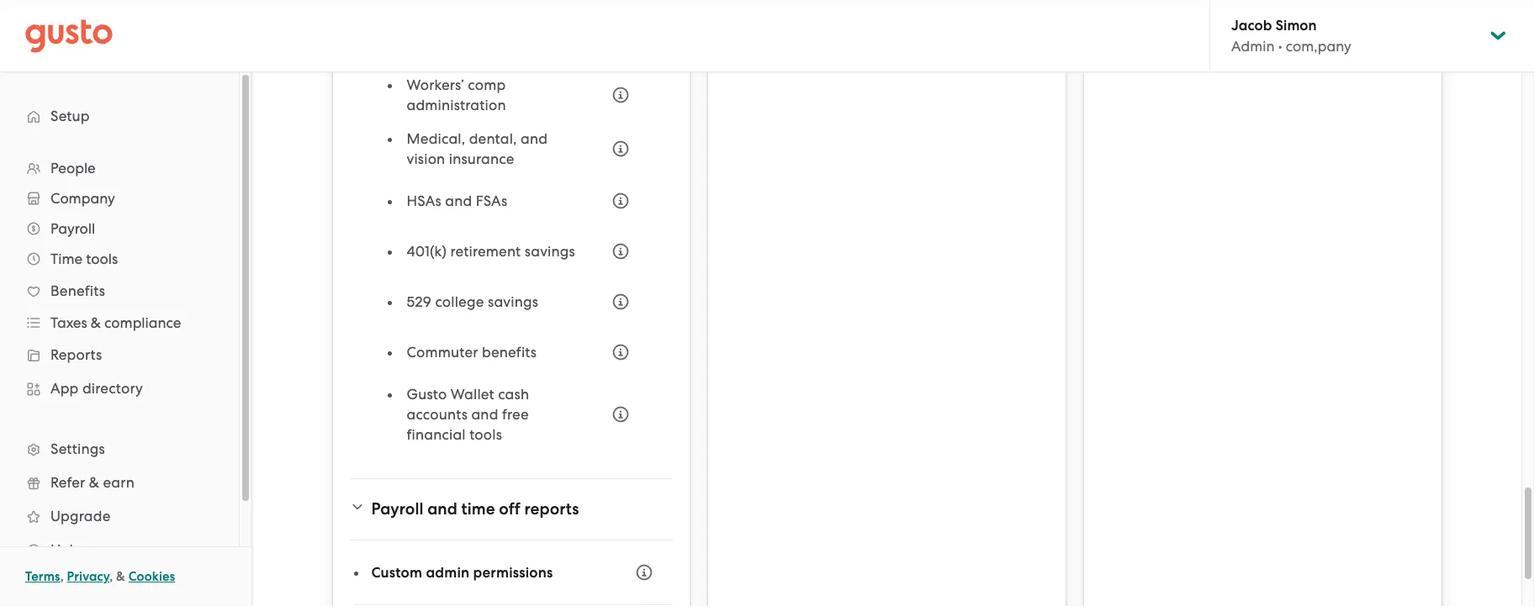 Task type: describe. For each thing, give the bounding box(es) containing it.
simon
[[1275, 17, 1317, 34]]

2 vertical spatial &
[[116, 569, 125, 585]]

savings for 401(k) retirement savings
[[525, 243, 575, 260]]

cookies button
[[128, 567, 175, 587]]

benefits
[[482, 344, 537, 361]]

terms link
[[25, 569, 60, 585]]

help link
[[17, 535, 222, 565]]

settings
[[50, 441, 105, 458]]

com,pany
[[1286, 38, 1351, 55]]

taxes & compliance
[[50, 315, 181, 331]]

company button
[[17, 183, 222, 214]]

fsas
[[476, 193, 507, 209]]

cash
[[498, 386, 529, 403]]

home image
[[25, 19, 113, 53]]

compliance
[[104, 315, 181, 331]]

privacy link
[[67, 569, 109, 585]]

hsas
[[407, 193, 441, 209]]

list containing workers' comp administration
[[388, 75, 639, 458]]

refer & earn link
[[17, 468, 222, 498]]

settings link
[[17, 434, 222, 464]]

app directory link
[[17, 373, 222, 404]]

payroll and time off reports
[[371, 500, 579, 519]]

upgrade link
[[17, 501, 222, 532]]

free
[[502, 406, 529, 423]]

time tools button
[[17, 244, 222, 274]]

payroll for payroll and time off reports
[[371, 500, 423, 519]]

2 , from the left
[[109, 569, 113, 585]]

•
[[1278, 38, 1282, 55]]

payroll button
[[17, 214, 222, 244]]

commuter benefits
[[407, 344, 537, 361]]

gusto navigation element
[[0, 72, 239, 594]]

custom admin permissions
[[371, 564, 553, 582]]

terms
[[25, 569, 60, 585]]

payroll for payroll
[[50, 220, 95, 237]]

tools inside dropdown button
[[86, 251, 118, 267]]

app directory
[[50, 380, 143, 397]]

directory
[[82, 380, 143, 397]]

college
[[435, 294, 484, 310]]

benefits link
[[17, 276, 222, 306]]

dental,
[[469, 130, 517, 147]]

gusto
[[407, 386, 447, 403]]

time
[[461, 500, 495, 519]]

cookies
[[128, 569, 175, 585]]

medical, dental, and vision insurance
[[407, 130, 548, 167]]

time tools
[[50, 251, 118, 267]]

permissions
[[473, 564, 553, 582]]

custom
[[371, 564, 422, 582]]

wallet
[[451, 386, 494, 403]]

app
[[50, 380, 79, 397]]

gusto wallet cash accounts and free financial tools
[[407, 386, 529, 443]]

529
[[407, 294, 431, 310]]

upgrade
[[50, 508, 111, 525]]



Task type: locate. For each thing, give the bounding box(es) containing it.
list containing people
[[0, 153, 239, 567]]

1 vertical spatial savings
[[488, 294, 538, 310]]

and inside dropdown button
[[427, 500, 457, 519]]

comp
[[468, 77, 506, 93]]

reports link
[[17, 340, 222, 370]]

401(k) retirement savings
[[407, 243, 575, 260]]

529 college savings
[[407, 294, 538, 310]]

and inside 'medical, dental, and vision insurance'
[[521, 130, 548, 147]]

and down "wallet"
[[471, 406, 498, 423]]

& inside dropdown button
[[91, 315, 101, 331]]

help
[[50, 542, 82, 558]]

admin
[[1231, 38, 1275, 55]]

time
[[50, 251, 82, 267]]

workers' comp administration
[[407, 77, 506, 114]]

0 vertical spatial payroll
[[50, 220, 95, 237]]

benefits
[[50, 283, 105, 299]]

jacob
[[1231, 17, 1272, 34]]

payroll up custom
[[371, 500, 423, 519]]

taxes & compliance button
[[17, 308, 222, 338]]

refer & earn
[[50, 474, 135, 491]]

retirement
[[450, 243, 521, 260]]

& down help link
[[116, 569, 125, 585]]

and right dental,
[[521, 130, 548, 147]]

jacob simon admin • com,pany
[[1231, 17, 1351, 55]]

earn
[[103, 474, 135, 491]]

savings
[[525, 243, 575, 260], [488, 294, 538, 310]]

401(k)
[[407, 243, 447, 260]]

setup
[[50, 108, 90, 124]]

payroll
[[50, 220, 95, 237], [371, 500, 423, 519]]

0 horizontal spatial payroll
[[50, 220, 95, 237]]

off
[[499, 500, 521, 519]]

,
[[60, 569, 64, 585], [109, 569, 113, 585]]

0 horizontal spatial list
[[0, 153, 239, 567]]

tools inside gusto wallet cash accounts and free financial tools
[[469, 426, 502, 443]]

1 horizontal spatial payroll
[[371, 500, 423, 519]]

, left the privacy "link"
[[60, 569, 64, 585]]

commuter
[[407, 344, 478, 361]]

&
[[91, 315, 101, 331], [89, 474, 99, 491], [116, 569, 125, 585]]

reports
[[524, 500, 579, 519]]

0 vertical spatial tools
[[86, 251, 118, 267]]

hsas and fsas
[[407, 193, 507, 209]]

taxes
[[50, 315, 87, 331]]

0 vertical spatial savings
[[525, 243, 575, 260]]

1 horizontal spatial tools
[[469, 426, 502, 443]]

1 horizontal spatial ,
[[109, 569, 113, 585]]

medical,
[[407, 130, 465, 147]]

1 vertical spatial payroll
[[371, 500, 423, 519]]

vision
[[407, 151, 445, 167]]

reports
[[50, 347, 102, 363]]

payroll inside payroll dropdown button
[[50, 220, 95, 237]]

tools
[[86, 251, 118, 267], [469, 426, 502, 443]]

savings for 529 college savings
[[488, 294, 538, 310]]

1 vertical spatial tools
[[469, 426, 502, 443]]

accounts
[[407, 406, 468, 423]]

and inside gusto wallet cash accounts and free financial tools
[[471, 406, 498, 423]]

financial
[[407, 426, 466, 443]]

payroll and time off reports button
[[349, 489, 673, 530]]

insurance
[[449, 151, 514, 167]]

1 vertical spatial &
[[89, 474, 99, 491]]

workers'
[[407, 77, 464, 93]]

1 horizontal spatial list
[[388, 75, 639, 458]]

people
[[50, 160, 96, 177]]

administration
[[407, 97, 506, 114]]

, down help link
[[109, 569, 113, 585]]

& right taxes
[[91, 315, 101, 331]]

company
[[50, 190, 115, 207]]

list
[[388, 75, 639, 458], [0, 153, 239, 567]]

savings up benefits
[[488, 294, 538, 310]]

& for compliance
[[91, 315, 101, 331]]

0 vertical spatial &
[[91, 315, 101, 331]]

0 horizontal spatial tools
[[86, 251, 118, 267]]

1 , from the left
[[60, 569, 64, 585]]

setup link
[[17, 101, 222, 131]]

savings right retirement
[[525, 243, 575, 260]]

and left time
[[427, 500, 457, 519]]

and left fsas
[[445, 193, 472, 209]]

refer
[[50, 474, 85, 491]]

privacy
[[67, 569, 109, 585]]

terms , privacy , & cookies
[[25, 569, 175, 585]]

& for earn
[[89, 474, 99, 491]]

and
[[521, 130, 548, 147], [445, 193, 472, 209], [471, 406, 498, 423], [427, 500, 457, 519]]

payroll inside payroll and time off reports dropdown button
[[371, 500, 423, 519]]

tools down free
[[469, 426, 502, 443]]

payroll up time
[[50, 220, 95, 237]]

& left earn
[[89, 474, 99, 491]]

0 horizontal spatial ,
[[60, 569, 64, 585]]

admin
[[426, 564, 470, 582]]

tools down payroll dropdown button
[[86, 251, 118, 267]]

people button
[[17, 153, 222, 183]]



Task type: vqa. For each thing, say whether or not it's contained in the screenshot.
the Reports
yes



